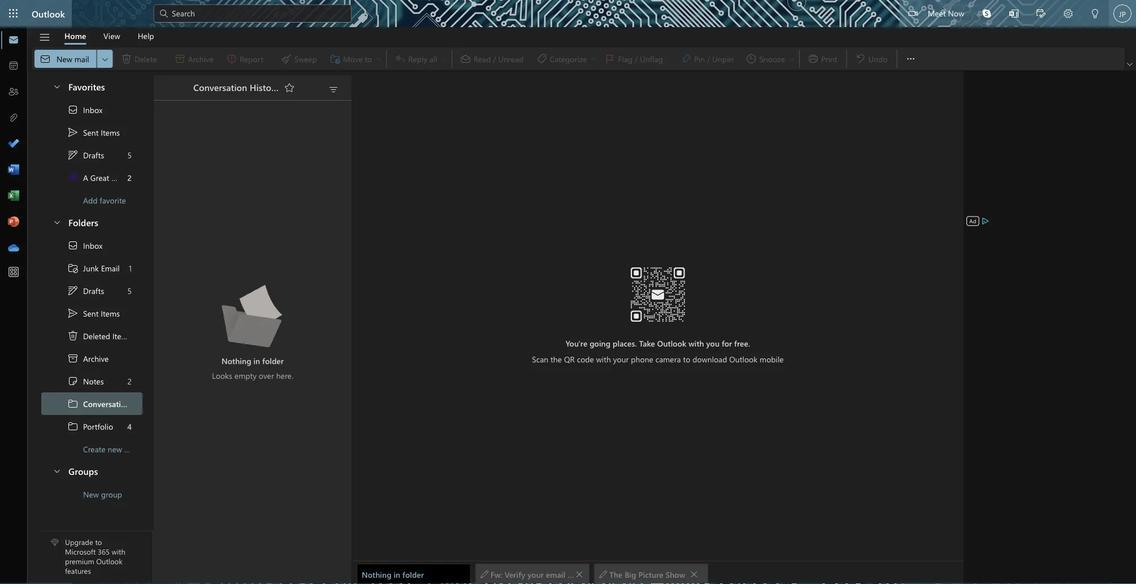 Task type: locate. For each thing, give the bounding box(es) containing it.
items inside  deleted items
[[112, 331, 132, 341]]

1 vertical spatial conversation
[[83, 399, 130, 409]]

1 vertical spatial to
[[95, 537, 102, 547]]

 inside folders 'tree item'
[[53, 217, 62, 226]]

inbox down favorites tree item
[[83, 104, 103, 115]]

 for folders
[[53, 217, 62, 226]]

your inside you're going places. take outlook with you for free. scan the qr code with your phone camera to download outlook mobile
[[613, 354, 629, 364]]

 sent items inside 'favorites' tree
[[67, 127, 120, 138]]

 button
[[576, 566, 584, 582], [687, 566, 702, 582]]

 button right show at the right bottom of page
[[687, 566, 702, 582]]

 drafts inside 'favorites' tree
[[67, 149, 104, 161]]

1 vertical spatial new
[[83, 489, 99, 499]]

0 vertical spatial 
[[67, 149, 79, 161]]

1 horizontal spatial folder
[[262, 356, 284, 366]]

 button right email
[[576, 566, 584, 582]]

sent
[[83, 127, 99, 138], [83, 308, 99, 319]]

premium
[[65, 556, 94, 566]]

favorites tree
[[41, 71, 143, 211]]

folder inside nothing in folder looks empty over here.
[[262, 356, 284, 366]]

 button
[[280, 79, 299, 97]]

1  from the top
[[67, 398, 79, 409]]

 left the groups
[[53, 466, 62, 475]]

1 vertical spatial in
[[394, 569, 401, 579]]

with right 365
[[112, 547, 125, 557]]

inbox inside tree
[[83, 240, 103, 251]]

 button inside groups tree item
[[47, 460, 66, 481]]

 tree item
[[41, 166, 143, 189]]

0 horizontal spatial nothing
[[222, 356, 251, 366]]

0 vertical spatial sent
[[83, 127, 99, 138]]

1 horizontal spatial 
[[690, 570, 698, 578]]

2 drafts from the top
[[83, 285, 104, 296]]

1 vertical spatial  tree item
[[41, 234, 143, 257]]

1 drafts from the top
[[83, 150, 104, 160]]

0 vertical spatial 
[[67, 127, 79, 138]]

history
[[250, 81, 280, 93], [133, 399, 159, 409]]

in
[[254, 356, 260, 366], [394, 569, 401, 579]]

 tree item up portfolio
[[41, 392, 159, 415]]

looks
[[212, 370, 232, 381]]

people image
[[8, 87, 19, 98]]

0 vertical spatial 2
[[127, 172, 132, 183]]

history left  'button'
[[250, 81, 280, 93]]

going
[[590, 338, 611, 348]]

items inside 'favorites' tree
[[101, 127, 120, 138]]

items
[[101, 127, 120, 138], [101, 308, 120, 319], [112, 331, 132, 341]]

drafts for 
[[83, 285, 104, 296]]

add favorite
[[83, 195, 126, 205]]

drafts up  tree item
[[83, 150, 104, 160]]

0 vertical spatial folder
[[262, 356, 284, 366]]

0 horizontal spatial 
[[576, 570, 584, 578]]

 left portfolio
[[67, 421, 79, 432]]

2  inbox from the top
[[67, 240, 103, 251]]

 button left the groups
[[47, 460, 66, 481]]

1  inbox from the top
[[67, 104, 103, 115]]

0 horizontal spatial conversation
[[83, 399, 130, 409]]

in inside nothing in folder button
[[394, 569, 401, 579]]

inbox inside 'favorites' tree
[[83, 104, 103, 115]]

folder inside button
[[403, 569, 424, 579]]

1 vertical spatial with
[[596, 354, 611, 364]]

5 inside 'favorites' tree
[[128, 150, 132, 160]]

2 up add favorite tree item
[[127, 172, 132, 183]]

 up 
[[67, 240, 79, 251]]

0 vertical spatial new
[[57, 53, 72, 64]]

1  button from the left
[[576, 566, 584, 582]]

0 vertical spatial in
[[254, 356, 260, 366]]

home
[[64, 31, 86, 41]]

2 5 from the top
[[128, 285, 132, 296]]

1  from the left
[[576, 570, 584, 578]]


[[1010, 9, 1019, 18]]

conversation history 
[[193, 81, 295, 93]]

1  tree item from the top
[[41, 121, 143, 144]]

 down 
[[67, 285, 79, 296]]

upgrade
[[65, 537, 93, 547]]

microsoft
[[65, 547, 96, 557]]

0 vertical spatial history
[[250, 81, 280, 93]]

in inside nothing in folder looks empty over here.
[[254, 356, 260, 366]]

5 up  tree item
[[128, 150, 132, 160]]

2  button from the top
[[47, 211, 66, 232]]

2  from the top
[[67, 285, 79, 296]]

1 horizontal spatial new
[[83, 489, 99, 499]]

inbox up  junk email
[[83, 240, 103, 251]]

inbox for 
[[83, 104, 103, 115]]

5 for 
[[128, 150, 132, 160]]

2 vertical spatial folder
[[403, 569, 424, 579]]

1  sent items from the top
[[67, 127, 120, 138]]

 tree item up deleted at the left bottom
[[41, 302, 143, 325]]

outlook right premium
[[96, 556, 123, 566]]

 down 
[[67, 398, 79, 409]]

1 vertical spatial 
[[67, 308, 79, 319]]

 tree item up junk
[[41, 234, 143, 257]]

 inbox down favorites
[[67, 104, 103, 115]]

1 vertical spatial  button
[[47, 211, 66, 232]]

0 vertical spatial for
[[722, 338, 732, 348]]

1 vertical spatial  tree item
[[41, 279, 143, 302]]

1 horizontal spatial nothing
[[362, 569, 392, 579]]

tree
[[41, 234, 159, 460]]

 up ''
[[67, 149, 79, 161]]

1 horizontal spatial with
[[596, 354, 611, 364]]

1 vertical spatial 2
[[128, 376, 132, 386]]

 button for folders
[[47, 211, 66, 232]]

2  tree item from the top
[[41, 302, 143, 325]]

junk
[[83, 263, 99, 273]]

items down favorites tree item
[[101, 127, 120, 138]]


[[67, 262, 79, 274]]

files image
[[8, 113, 19, 124]]


[[67, 149, 79, 161], [67, 285, 79, 296]]

qr
[[564, 354, 575, 364]]

0 vertical spatial 5
[[128, 150, 132, 160]]

1 vertical spatial inbox
[[83, 240, 103, 251]]

your down places.
[[613, 354, 629, 364]]


[[67, 127, 79, 138], [67, 308, 79, 319]]

2 up  conversation history
[[128, 376, 132, 386]]

folder
[[262, 356, 284, 366], [124, 444, 145, 454], [403, 569, 424, 579]]

for inside you're going places. take outlook with you for free. scan the qr code with your phone camera to download outlook mobile
[[722, 338, 732, 348]]

1 horizontal spatial 
[[599, 570, 607, 578]]

for right the you
[[722, 338, 732, 348]]

 inside  fw: verify your email for coupa supplier portal
[[481, 570, 489, 578]]

items up  deleted items
[[101, 308, 120, 319]]

here.
[[276, 370, 293, 381]]

to inside you're going places. take outlook with you for free. scan the qr code with your phone camera to download outlook mobile
[[683, 354, 691, 364]]

 button for for
[[576, 566, 584, 582]]

your left email
[[528, 569, 544, 579]]

1  drafts from the top
[[67, 149, 104, 161]]

 for groups
[[53, 466, 62, 475]]

outlook up camera
[[658, 338, 687, 348]]

email
[[101, 263, 120, 273]]

0 vertical spatial nothing
[[222, 356, 251, 366]]

 button inside folders 'tree item'
[[47, 211, 66, 232]]

conversation down move & delete group
[[193, 81, 247, 93]]

onedrive image
[[8, 243, 19, 254]]

 left fw:
[[481, 570, 489, 578]]

 right mail
[[100, 54, 110, 63]]

history up create new folder
[[133, 399, 159, 409]]

2  from the left
[[599, 570, 607, 578]]

2  tree item from the top
[[41, 234, 143, 257]]


[[40, 53, 51, 64]]

0 vertical spatial  sent items
[[67, 127, 120, 138]]

0 vertical spatial  button
[[47, 76, 66, 97]]


[[100, 54, 110, 63], [53, 82, 62, 91], [53, 217, 62, 226], [53, 466, 62, 475]]

to do image
[[8, 139, 19, 150]]

2 vertical spatial  button
[[47, 460, 66, 481]]

 tree item down junk
[[41, 279, 143, 302]]

0 horizontal spatial history
[[133, 399, 159, 409]]

1  tree item from the top
[[41, 144, 143, 166]]

nothing for nothing in folder looks empty over here.
[[222, 356, 251, 366]]


[[906, 53, 917, 64]]

 button left folders
[[47, 211, 66, 232]]

0 vertical spatial  drafts
[[67, 149, 104, 161]]

2  from the top
[[67, 240, 79, 251]]

 for fw:
[[481, 570, 489, 578]]

2  drafts from the top
[[67, 285, 104, 296]]

 tree item down favorites tree item
[[41, 121, 143, 144]]


[[909, 9, 918, 18]]

 drafts down junk
[[67, 285, 104, 296]]


[[39, 31, 51, 43]]

0 horizontal spatial your
[[528, 569, 544, 579]]

2  from the top
[[67, 308, 79, 319]]

2 inside  tree item
[[128, 376, 132, 386]]

 tree item
[[41, 98, 143, 121], [41, 234, 143, 257]]

portal
[[638, 569, 659, 579]]


[[67, 104, 79, 115], [67, 240, 79, 251]]

1
[[129, 263, 132, 273]]

 for 
[[67, 149, 79, 161]]

 left the at the right of the page
[[599, 570, 607, 578]]

nothing
[[222, 356, 251, 366], [362, 569, 392, 579]]

1 vertical spatial  drafts
[[67, 285, 104, 296]]

for
[[722, 338, 732, 348], [568, 569, 578, 579]]

1 horizontal spatial conversation
[[193, 81, 247, 93]]

 tree item for 
[[41, 144, 143, 166]]

more apps image
[[8, 267, 19, 278]]

sent down favorites tree item
[[83, 127, 99, 138]]

phone
[[631, 354, 654, 364]]

outlook inside 'banner'
[[32, 7, 65, 20]]

 tree item
[[41, 121, 143, 144], [41, 302, 143, 325]]

to right "upgrade"
[[95, 537, 102, 547]]

to right camera
[[683, 354, 691, 364]]

 for  portfolio
[[67, 421, 79, 432]]

tags group
[[455, 48, 797, 70]]

 for 
[[67, 240, 79, 251]]

2  from the top
[[67, 421, 79, 432]]

group
[[101, 489, 122, 499]]

 inbox
[[67, 104, 103, 115], [67, 240, 103, 251]]

create
[[83, 444, 106, 454]]

1 vertical spatial sent
[[83, 308, 99, 319]]

folder for nothing in folder
[[403, 569, 424, 579]]

 tree item up create
[[41, 415, 143, 438]]

 right show at the right bottom of page
[[690, 570, 698, 578]]

inbox for 
[[83, 240, 103, 251]]

1 horizontal spatial in
[[394, 569, 401, 579]]

 up the 
[[67, 308, 79, 319]]

 inside  the big picture show 
[[690, 570, 698, 578]]

 up ''
[[67, 127, 79, 138]]

5 down 1
[[128, 285, 132, 296]]

conversation
[[193, 81, 247, 93], [83, 399, 130, 409]]

1 vertical spatial drafts
[[83, 285, 104, 296]]

1 vertical spatial 
[[67, 421, 79, 432]]

2 for 
[[127, 172, 132, 183]]

outlook up  button at the top of page
[[32, 7, 65, 20]]

conversation up portfolio
[[83, 399, 130, 409]]

0 vertical spatial your
[[613, 354, 629, 364]]

1 horizontal spatial  button
[[687, 566, 702, 582]]

nothing inside button
[[362, 569, 392, 579]]

 fw: verify your email for coupa supplier portal
[[481, 569, 659, 579]]

folder for nothing in folder looks empty over here.
[[262, 356, 284, 366]]

you're
[[566, 338, 588, 348]]

for right email
[[568, 569, 578, 579]]

tab list containing home
[[56, 27, 163, 45]]

 portfolio
[[67, 421, 113, 432]]

new left mail
[[57, 53, 72, 64]]

in for nothing in folder
[[394, 569, 401, 579]]

1 2 from the top
[[127, 172, 132, 183]]

2 inbox from the top
[[83, 240, 103, 251]]

items right deleted at the left bottom
[[112, 331, 132, 341]]

 inside 'favorites' tree
[[67, 104, 79, 115]]

new left the "group"
[[83, 489, 99, 499]]

0 horizontal spatial to
[[95, 537, 102, 547]]

 tree item
[[41, 257, 143, 279]]

nothing inside nothing in folder looks empty over here.
[[222, 356, 251, 366]]

 drafts up  tree item
[[67, 149, 104, 161]]

with down going
[[596, 354, 611, 364]]

1 vertical spatial nothing
[[362, 569, 392, 579]]

 tree item
[[41, 347, 143, 370]]

create new folder tree item
[[41, 438, 145, 460]]

sent up  tree item
[[83, 308, 99, 319]]

favorites
[[68, 80, 105, 92]]

1  from the top
[[67, 104, 79, 115]]

0 vertical spatial inbox
[[83, 104, 103, 115]]

1  button from the top
[[47, 76, 66, 97]]

history inside  conversation history
[[133, 399, 159, 409]]

2 horizontal spatial folder
[[403, 569, 424, 579]]

1 vertical spatial  sent items
[[67, 308, 120, 319]]

excel image
[[8, 191, 19, 202]]

 left folders
[[53, 217, 62, 226]]

1 vertical spatial 
[[67, 240, 79, 251]]

 button inside favorites tree item
[[47, 76, 66, 97]]

big
[[625, 569, 637, 579]]

0 vertical spatial with
[[689, 338, 704, 348]]

upgrade to microsoft 365 with premium outlook features
[[65, 537, 125, 576]]

2  tree item from the top
[[41, 279, 143, 302]]

1 vertical spatial  tree item
[[41, 302, 143, 325]]

1 horizontal spatial for
[[722, 338, 732, 348]]

 inbox up junk
[[67, 240, 103, 251]]

 sent items up  tree item
[[67, 308, 120, 319]]

 button down " new mail"
[[47, 76, 66, 97]]

5
[[128, 150, 132, 160], [128, 285, 132, 296]]

0 horizontal spatial in
[[254, 356, 260, 366]]

1 vertical spatial for
[[568, 569, 578, 579]]

3  button from the top
[[47, 460, 66, 481]]

1 horizontal spatial your
[[613, 354, 629, 364]]

 inside groups tree item
[[53, 466, 62, 475]]

you're going places. take outlook with you for free. scan the qr code with your phone camera to download outlook mobile
[[532, 338, 784, 364]]

1 vertical spatial  inbox
[[67, 240, 103, 251]]

create new folder
[[83, 444, 145, 454]]

supplier
[[606, 569, 635, 579]]

 down " new mail"
[[53, 82, 62, 91]]

0 vertical spatial  tree item
[[41, 144, 143, 166]]

 tree item
[[41, 144, 143, 166], [41, 279, 143, 302]]

1 5 from the top
[[128, 150, 132, 160]]

1 horizontal spatial history
[[250, 81, 280, 93]]

 sent items down favorites tree item
[[67, 127, 120, 138]]

2 vertical spatial items
[[112, 331, 132, 341]]

 tree item
[[41, 392, 159, 415], [41, 415, 143, 438]]

0 vertical spatial 
[[67, 398, 79, 409]]

over
[[259, 370, 274, 381]]

outlook down free.
[[730, 354, 758, 364]]

 inside 'favorites' tree
[[67, 149, 79, 161]]

1 inbox from the top
[[83, 104, 103, 115]]

new inside the "new group" tree item
[[83, 489, 99, 499]]

2  button from the left
[[687, 566, 702, 582]]

0 vertical spatial items
[[101, 127, 120, 138]]

drafts down  junk email
[[83, 285, 104, 296]]

0 horizontal spatial folder
[[124, 444, 145, 454]]

1 vertical spatial 
[[67, 285, 79, 296]]

0 vertical spatial drafts
[[83, 150, 104, 160]]

365
[[98, 547, 110, 557]]

2  from the left
[[690, 570, 698, 578]]

the
[[610, 569, 623, 579]]

2 inside  tree item
[[127, 172, 132, 183]]

1 horizontal spatial to
[[683, 354, 691, 364]]

2 horizontal spatial with
[[689, 338, 704, 348]]

folder inside tree item
[[124, 444, 145, 454]]

0 horizontal spatial with
[[112, 547, 125, 557]]

0 horizontal spatial for
[[568, 569, 578, 579]]

set your advertising preferences image
[[981, 217, 990, 226]]

2  sent items from the top
[[67, 308, 120, 319]]

with inside upgrade to microsoft 365 with premium outlook features
[[112, 547, 125, 557]]

folder for create new folder
[[124, 444, 145, 454]]

outlook banner
[[0, 0, 1137, 29]]

 down favorites
[[67, 104, 79, 115]]

favorites tree item
[[41, 76, 143, 98]]

2 2 from the top
[[128, 376, 132, 386]]

1 vertical spatial folder
[[124, 444, 145, 454]]

 inbox for 
[[67, 240, 103, 251]]

 inside favorites tree item
[[53, 82, 62, 91]]

 button
[[1028, 0, 1055, 29]]

2 vertical spatial with
[[112, 547, 125, 557]]

1 vertical spatial 5
[[128, 285, 132, 296]]

0 vertical spatial  inbox
[[67, 104, 103, 115]]

 tree item inside tree
[[41, 302, 143, 325]]

verify
[[505, 569, 526, 579]]

0 horizontal spatial  button
[[576, 566, 584, 582]]


[[1128, 62, 1133, 67]]

 inbox inside 'favorites' tree
[[67, 104, 103, 115]]

application
[[0, 0, 1137, 584]]

mobile
[[760, 354, 784, 364]]

1  from the top
[[67, 149, 79, 161]]

1 sent from the top
[[83, 127, 99, 138]]

 new mail
[[40, 53, 89, 64]]

to
[[683, 354, 691, 364], [95, 537, 102, 547]]

 button
[[33, 28, 56, 47]]

 tree item up ''
[[41, 144, 143, 166]]

drafts inside 'favorites' tree
[[83, 150, 104, 160]]

0 horizontal spatial 
[[481, 570, 489, 578]]

0 vertical spatial to
[[683, 354, 691, 364]]

0 horizontal spatial new
[[57, 53, 72, 64]]

notes
[[83, 376, 104, 386]]

1  from the left
[[481, 570, 489, 578]]

new
[[57, 53, 72, 64], [83, 489, 99, 499]]

 right email
[[576, 570, 584, 578]]

1  from the top
[[67, 127, 79, 138]]

tab list
[[56, 27, 163, 45]]

with left the you
[[689, 338, 704, 348]]

1  tree item from the top
[[41, 98, 143, 121]]

0 vertical spatial  tree item
[[41, 121, 143, 144]]

0 vertical spatial 
[[67, 104, 79, 115]]

1 vertical spatial history
[[133, 399, 159, 409]]

0 vertical spatial  tree item
[[41, 98, 143, 121]]

0 vertical spatial conversation
[[193, 81, 247, 93]]

 inside  the big picture show 
[[599, 570, 607, 578]]

view button
[[95, 27, 129, 45]]

 tree item down favorites
[[41, 98, 143, 121]]



Task type: vqa. For each thing, say whether or not it's contained in the screenshot.
the topmost Dummy
no



Task type: describe. For each thing, give the bounding box(es) containing it.
 button
[[900, 48, 923, 70]]

 for  conversation history
[[67, 398, 79, 409]]

archive
[[83, 353, 109, 364]]

folders
[[68, 216, 98, 228]]

outlook inside upgrade to microsoft 365 with premium outlook features
[[96, 556, 123, 566]]


[[1091, 9, 1100, 18]]

help
[[138, 31, 154, 41]]

 tree item for 
[[41, 98, 143, 121]]


[[67, 330, 79, 342]]

ad
[[970, 217, 977, 225]]

mail image
[[8, 34, 19, 46]]

 junk email
[[67, 262, 120, 274]]

 search field
[[154, 0, 352, 25]]

application containing outlook
[[0, 0, 1137, 584]]

 button
[[1001, 0, 1028, 29]]

 drafts for 
[[67, 149, 104, 161]]

 button
[[1125, 59, 1136, 70]]

deleted
[[83, 331, 110, 341]]

nothing in folder button
[[357, 564, 471, 584]]

reading pane main content
[[352, 71, 964, 584]]

home button
[[56, 27, 95, 45]]

conversation history heading
[[179, 75, 299, 100]]

 button
[[97, 50, 113, 68]]

history inside "conversation history "
[[250, 81, 280, 93]]

to inside upgrade to microsoft 365 with premium outlook features
[[95, 537, 102, 547]]

add favorite tree item
[[41, 189, 143, 211]]

 inside popup button
[[100, 54, 110, 63]]

free.
[[735, 338, 751, 348]]

 inside 'favorites' tree
[[67, 127, 79, 138]]

 drafts for 
[[67, 285, 104, 296]]

 tree item for 
[[41, 234, 143, 257]]

groups
[[68, 465, 98, 477]]

drafts for 
[[83, 150, 104, 160]]

groups tree item
[[41, 460, 143, 483]]


[[158, 8, 170, 19]]

powerpoint image
[[8, 217, 19, 228]]

 inbox for 
[[67, 104, 103, 115]]

 tree item
[[41, 325, 143, 347]]

 for 
[[67, 104, 79, 115]]

 button for groups
[[47, 460, 66, 481]]

1  tree item from the top
[[41, 392, 159, 415]]

calendar image
[[8, 61, 19, 72]]

show
[[666, 569, 686, 579]]

 button
[[1082, 0, 1110, 29]]

code
[[577, 354, 594, 364]]

places.
[[613, 338, 637, 348]]

folders tree item
[[41, 211, 143, 234]]

new
[[108, 444, 122, 454]]

5 for 
[[128, 285, 132, 296]]

empty
[[235, 370, 257, 381]]


[[1037, 9, 1046, 18]]

Search for email, meetings, files and more. field
[[171, 7, 345, 19]]

new group tree item
[[41, 483, 143, 506]]

download
[[693, 354, 727, 364]]

features
[[65, 566, 91, 576]]

jp image
[[1114, 5, 1132, 23]]

the
[[551, 354, 562, 364]]

meet
[[928, 8, 946, 18]]

meet now
[[928, 8, 965, 18]]

 button
[[325, 81, 343, 97]]

 for favorites
[[53, 82, 62, 91]]

outlook link
[[32, 0, 65, 27]]

message list section
[[154, 72, 352, 584]]

 button
[[1055, 0, 1082, 29]]

view
[[104, 31, 120, 41]]


[[67, 353, 79, 364]]

 button
[[974, 0, 1001, 27]]


[[67, 375, 79, 387]]

move & delete group
[[34, 48, 384, 70]]

1 vertical spatial your
[[528, 569, 544, 579]]

coupa
[[580, 569, 603, 579]]

 tree item
[[41, 370, 143, 392]]

fw:
[[491, 569, 503, 579]]

 button for 
[[687, 566, 702, 582]]

1 vertical spatial items
[[101, 308, 120, 319]]

premium features image
[[51, 539, 59, 546]]

 archive
[[67, 353, 109, 364]]

email
[[546, 569, 566, 579]]

camera
[[656, 354, 681, 364]]

nothing in folder looks empty over here.
[[212, 356, 293, 381]]

4
[[127, 421, 132, 432]]

take
[[639, 338, 655, 348]]

tree containing 
[[41, 234, 159, 460]]

 notes
[[67, 375, 104, 387]]

tab list inside application
[[56, 27, 163, 45]]

sent inside 'favorites' tree
[[83, 127, 99, 138]]


[[284, 82, 295, 93]]

conversation inside "conversation history "
[[193, 81, 247, 93]]

2 sent from the top
[[83, 308, 99, 319]]

 for 
[[67, 285, 79, 296]]

 for the
[[599, 570, 607, 578]]

new group
[[83, 489, 122, 499]]

 button for favorites
[[47, 76, 66, 97]]

nothing in folder
[[362, 569, 424, 579]]

nothing for nothing in folder
[[362, 569, 392, 579]]

favorite
[[100, 195, 126, 205]]

new inside " new mail"
[[57, 53, 72, 64]]

 the big picture show 
[[599, 569, 698, 579]]

portfolio
[[83, 421, 113, 432]]

scan
[[532, 354, 549, 364]]

conversation inside  conversation history
[[83, 399, 130, 409]]

add
[[83, 195, 98, 205]]

help button
[[129, 27, 163, 45]]

left-rail-appbar navigation
[[2, 27, 25, 261]]


[[1064, 9, 1073, 18]]

word image
[[8, 165, 19, 176]]

mail
[[74, 53, 89, 64]]

 conversation history
[[67, 398, 159, 409]]

 deleted items
[[67, 330, 132, 342]]

you
[[707, 338, 720, 348]]


[[67, 172, 79, 183]]

2  tree item from the top
[[41, 415, 143, 438]]


[[328, 84, 339, 96]]

in for nothing in folder looks empty over here.
[[254, 356, 260, 366]]

2 for 
[[128, 376, 132, 386]]

picture
[[639, 569, 664, 579]]

now
[[948, 8, 965, 18]]


[[983, 9, 992, 18]]

 tree item for 
[[41, 279, 143, 302]]



